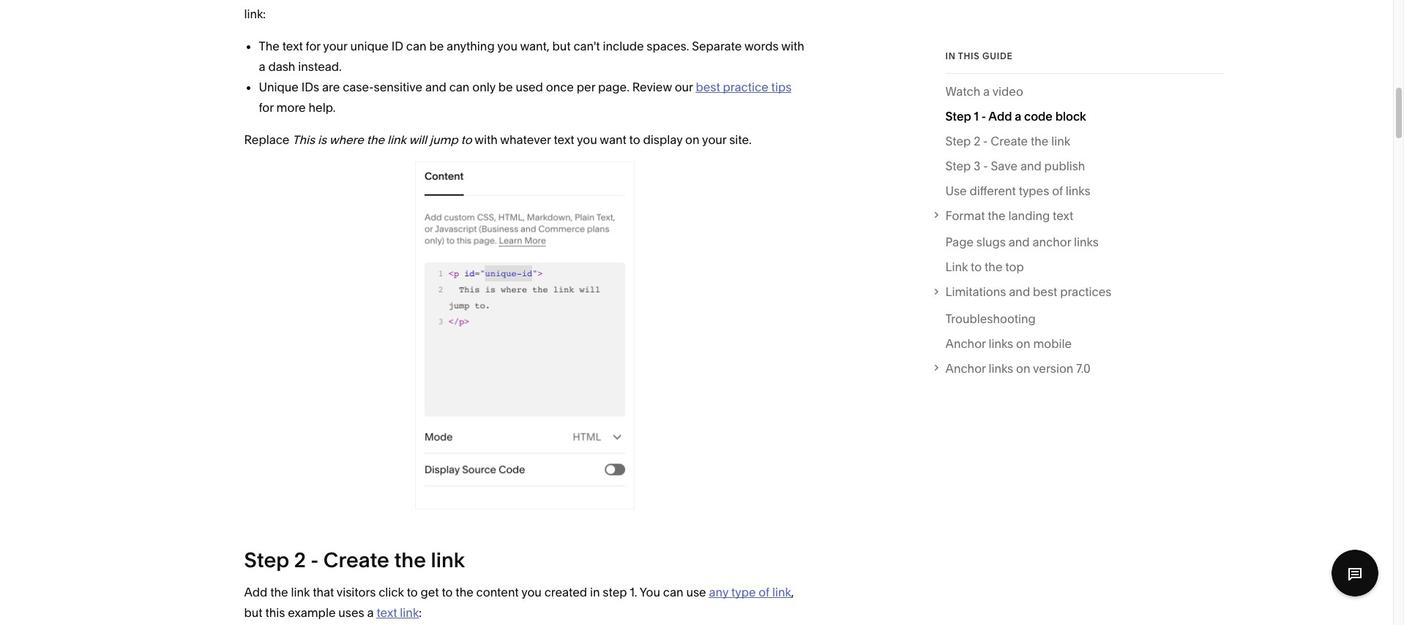Task type: vqa. For each thing, say whether or not it's contained in the screenshot.
LINKING
no



Task type: describe. For each thing, give the bounding box(es) containing it.
separate
[[692, 39, 742, 53]]

troubleshooting link
[[945, 309, 1036, 334]]

unique inside between the quotation marks with a specific unique id for your link:
[[697, 0, 735, 1]]

per
[[577, 80, 595, 94]]

step 1 - add a code block link
[[945, 106, 1086, 131]]

tips
[[771, 80, 792, 94]]

text inside the text for your unique id can be anything you want, but can't include spaces. separate words with a dash instead. unique ids are case-sensitive and can only be used once per page. review our best practice tips for more help.
[[282, 39, 303, 53]]

troubleshooting
[[945, 312, 1036, 326]]

to right the 'want'
[[629, 132, 640, 147]]

id inside between the quotation marks with a specific unique id for your link:
[[738, 0, 750, 1]]

best inside the text for your unique id can be anything you want, but can't include spaces. separate words with a dash instead. unique ids are case-sensitive and can only be used once per page. review our best practice tips for more help.
[[696, 80, 720, 94]]

0 vertical spatial can
[[406, 39, 426, 53]]

format the landing text link
[[945, 206, 1223, 226]]

1 horizontal spatial of
[[1052, 184, 1063, 198]]

use different types of links link
[[945, 181, 1090, 206]]

step for step 1 - add a code block link on the right of page
[[945, 109, 971, 124]]

site.
[[729, 132, 752, 147]]

more
[[276, 100, 306, 115]]

page slugs and anchor links link
[[945, 232, 1099, 257]]

include
[[603, 39, 644, 53]]

format the landing text button
[[930, 206, 1223, 226]]

add the link that visitors click to get to the content you created in step 1. you can use any type of link
[[244, 585, 791, 600]]

created
[[544, 585, 587, 600]]

watch a video link
[[945, 81, 1023, 106]]

link to the top link
[[945, 257, 1024, 282]]

best inside "dropdown button"
[[1033, 285, 1057, 300]]

practices
[[1060, 285, 1112, 300]]

step for the step 2 - create the link link
[[945, 134, 971, 149]]

want,
[[520, 39, 550, 53]]

you inside the text for your unique id can be anything you want, but can't include spaces. separate words with a dash instead. unique ids are case-sensitive and can only be used once per page. review our best practice tips for more help.
[[497, 39, 517, 53]]

1 horizontal spatial this
[[958, 51, 980, 61]]

use
[[686, 585, 706, 600]]

is
[[318, 132, 327, 147]]

the
[[259, 39, 280, 53]]

want
[[600, 132, 626, 147]]

will
[[409, 132, 427, 147]]

link up publish
[[1051, 134, 1070, 149]]

to right the get
[[442, 585, 453, 600]]

- up that at bottom left
[[311, 548, 319, 573]]

sensitive
[[374, 80, 422, 94]]

7.0
[[1076, 362, 1091, 376]]

anchor links on version 7.0 button
[[930, 359, 1223, 379]]

link right type
[[772, 585, 791, 600]]

replace
[[244, 132, 290, 147]]

limitations and best practices link
[[945, 282, 1223, 303]]

0 horizontal spatial step 2 - create the link
[[244, 548, 465, 573]]

example
[[288, 606, 336, 621]]

step 1 - add a code block
[[945, 109, 1086, 124]]

best practice tips link
[[696, 80, 792, 94]]

page slugs and anchor links
[[945, 235, 1099, 250]]

3
[[974, 159, 981, 173]]

help.
[[309, 100, 336, 115]]

- for step 3 - save and publish link in the right of the page
[[983, 159, 988, 173]]

limitations and best practices button
[[930, 282, 1223, 303]]

in
[[590, 585, 600, 600]]

block
[[1055, 109, 1086, 124]]

watch
[[945, 84, 980, 99]]

anchor links on version 7.0
[[945, 362, 1091, 376]]

marks
[[579, 0, 613, 1]]

click
[[379, 585, 404, 600]]

0 horizontal spatial 2
[[294, 548, 306, 573]]

the down code
[[1031, 134, 1049, 149]]

1 vertical spatial create
[[323, 548, 389, 573]]

link left will
[[387, 132, 406, 147]]

between the quotation marks with a specific unique id for your link:
[[244, 0, 795, 21]]

once
[[546, 80, 574, 94]]

to left the get
[[407, 585, 418, 600]]

type
[[731, 585, 756, 600]]

and inside "dropdown button"
[[1009, 285, 1030, 300]]

a inside the text for your unique id can be anything you want, but can't include spaces. separate words with a dash instead. unique ids are case-sensitive and can only be used once per page. review our best practice tips for more help.
[[259, 59, 265, 74]]

code
[[1024, 109, 1053, 124]]

anchor for anchor links on mobile
[[945, 337, 986, 351]]

links down format the landing text link
[[1074, 235, 1099, 250]]

the right the where
[[367, 132, 384, 147]]

anchor links on version 7.0 link
[[945, 359, 1223, 379]]

used
[[516, 80, 543, 94]]

types
[[1019, 184, 1049, 198]]

1 horizontal spatial your
[[702, 132, 726, 147]]

review
[[632, 80, 672, 94]]

dash
[[268, 59, 295, 74]]

any
[[709, 585, 728, 600]]

but inside , but this example uses a
[[244, 606, 262, 621]]

anything
[[447, 39, 495, 53]]

1
[[974, 109, 979, 124]]

and up types
[[1020, 159, 1042, 173]]

step 3 - save and publish
[[945, 159, 1085, 173]]

mobile
[[1033, 337, 1072, 351]]

, but this example uses a
[[244, 585, 794, 621]]

1 horizontal spatial add
[[989, 109, 1012, 124]]

specific
[[651, 0, 694, 1]]

0 horizontal spatial be
[[429, 39, 444, 53]]

case-
[[343, 80, 374, 94]]

links up format the landing text dropdown button
[[1066, 184, 1090, 198]]

text inside dropdown button
[[1053, 209, 1073, 223]]

text right whatever
[[554, 132, 574, 147]]

the inside "link"
[[985, 260, 1003, 275]]

links inside dropdown button
[[989, 362, 1013, 376]]

text down the click
[[377, 606, 397, 621]]

limitations
[[945, 285, 1006, 300]]

to right jump
[[461, 132, 472, 147]]

0 horizontal spatial of
[[759, 585, 769, 600]]

2 vertical spatial you
[[521, 585, 542, 600]]

- for the step 2 - create the link link
[[983, 134, 988, 149]]

get
[[421, 585, 439, 600]]

video
[[992, 84, 1023, 99]]

watch a video
[[945, 84, 1023, 99]]

only
[[472, 80, 496, 94]]



Task type: locate. For each thing, give the bounding box(es) containing it.
0 vertical spatial best
[[696, 80, 720, 94]]

on up anchor links on version 7.0
[[1016, 337, 1030, 351]]

for inside between the quotation marks with a specific unique id for your link:
[[753, 0, 768, 1]]

this inside , but this example uses a
[[265, 606, 285, 621]]

0 horizontal spatial best
[[696, 80, 720, 94]]

1 vertical spatial step 2 - create the link
[[244, 548, 465, 573]]

for down unique
[[259, 100, 274, 115]]

- right 3
[[983, 159, 988, 173]]

create up the visitors
[[323, 548, 389, 573]]

step 3 - save and publish link
[[945, 156, 1085, 181]]

anchor down troubleshooting link
[[945, 337, 986, 351]]

2 horizontal spatial can
[[663, 585, 683, 600]]

the up 'example'
[[270, 585, 288, 600]]

guide
[[982, 51, 1013, 61]]

a inside between the quotation marks with a specific unique id for your link:
[[641, 0, 648, 1]]

0 horizontal spatial but
[[244, 606, 262, 621]]

but inside the text for your unique id can be anything you want, but can't include spaces. separate words with a dash instead. unique ids are case-sensitive and can only be used once per page. review our best practice tips for more help.
[[552, 39, 571, 53]]

text up dash
[[282, 39, 303, 53]]

of right type
[[759, 585, 769, 600]]

best left practices
[[1033, 285, 1057, 300]]

to inside "link"
[[971, 260, 982, 275]]

spaces.
[[647, 39, 689, 53]]

best right our
[[696, 80, 720, 94]]

1 vertical spatial id
[[391, 39, 403, 53]]

2 vertical spatial your
[[702, 132, 726, 147]]

0 vertical spatial your
[[770, 0, 795, 1]]

1 vertical spatial your
[[323, 39, 347, 53]]

anchor links on mobile
[[945, 337, 1072, 351]]

step up 'example'
[[244, 548, 289, 573]]

2 vertical spatial can
[[663, 585, 683, 600]]

and right sensitive
[[425, 80, 446, 94]]

your left site.
[[702, 132, 726, 147]]

0 horizontal spatial this
[[265, 606, 285, 621]]

of right types
[[1052, 184, 1063, 198]]

can up sensitive
[[406, 39, 426, 53]]

your
[[770, 0, 795, 1], [323, 39, 347, 53], [702, 132, 726, 147]]

the_unique_id_of_an_anchor_link_added_to_a_code_block.png image
[[415, 162, 635, 510]]

step 2 - create the link
[[945, 134, 1070, 149], [244, 548, 465, 573]]

you
[[640, 585, 660, 600]]

add right 1
[[989, 109, 1012, 124]]

be left anything on the top of page
[[429, 39, 444, 53]]

1 vertical spatial you
[[577, 132, 597, 147]]

anchor
[[1033, 235, 1071, 250]]

step inside step 3 - save and publish link
[[945, 159, 971, 173]]

your inside the text for your unique id can be anything you want, but can't include spaces. separate words with a dash instead. unique ids are case-sensitive and can only be used once per page. review our best practice tips for more help.
[[323, 39, 347, 53]]

whatever
[[500, 132, 551, 147]]

2 vertical spatial with
[[475, 132, 498, 147]]

1 horizontal spatial id
[[738, 0, 750, 1]]

content
[[476, 585, 519, 600]]

with inside the text for your unique id can be anything you want, but can't include spaces. separate words with a dash instead. unique ids are case-sensitive and can only be used once per page. review our best practice tips for more help.
[[781, 39, 804, 53]]

link down the click
[[400, 606, 419, 621]]

with left whatever
[[475, 132, 498, 147]]

format the landing text
[[945, 209, 1073, 223]]

0 vertical spatial this
[[958, 51, 980, 61]]

link to the top
[[945, 260, 1024, 275]]

1 horizontal spatial step 2 - create the link
[[945, 134, 1070, 149]]

your up instead.
[[323, 39, 347, 53]]

0 vertical spatial but
[[552, 39, 571, 53]]

but
[[552, 39, 571, 53], [244, 606, 262, 621]]

can't
[[574, 39, 600, 53]]

anchor inside "link"
[[945, 337, 986, 351]]

1 vertical spatial anchor
[[945, 362, 986, 376]]

our
[[675, 80, 693, 94]]

a inside , but this example uses a
[[367, 606, 374, 621]]

0 vertical spatial 2
[[974, 134, 980, 149]]

for up instead.
[[306, 39, 321, 53]]

with right words
[[781, 39, 804, 53]]

best
[[696, 80, 720, 94], [1033, 285, 1057, 300]]

anchor links on mobile link
[[945, 334, 1072, 359]]

step 2 - create the link down step 1 - add a code block link on the right of page
[[945, 134, 1070, 149]]

1 horizontal spatial you
[[521, 585, 542, 600]]

2 horizontal spatial for
[[753, 0, 768, 1]]

this
[[958, 51, 980, 61], [265, 606, 285, 621]]

0 vertical spatial for
[[753, 0, 768, 1]]

0 vertical spatial unique
[[697, 0, 735, 1]]

use
[[945, 184, 967, 198]]

0 vertical spatial of
[[1052, 184, 1063, 198]]

1 vertical spatial can
[[449, 80, 470, 94]]

- down step 1 - add a code block link on the right of page
[[983, 134, 988, 149]]

step
[[945, 109, 971, 124], [945, 134, 971, 149], [945, 159, 971, 173], [244, 548, 289, 573]]

be right only
[[498, 80, 513, 94]]

unique right specific at top
[[697, 0, 735, 1]]

text link link
[[377, 606, 419, 621]]

2 horizontal spatial your
[[770, 0, 795, 1]]

on
[[685, 132, 700, 147], [1016, 337, 1030, 351], [1016, 362, 1030, 376]]

anchor for anchor links on version 7.0
[[945, 362, 986, 376]]

you left want,
[[497, 39, 517, 53]]

0 horizontal spatial for
[[259, 100, 274, 115]]

1 vertical spatial 2
[[294, 548, 306, 573]]

between
[[451, 0, 500, 1]]

1 vertical spatial on
[[1016, 337, 1030, 351]]

1 horizontal spatial create
[[991, 134, 1028, 149]]

0 horizontal spatial with
[[475, 132, 498, 147]]

on for anchor links on mobile
[[1016, 337, 1030, 351]]

the right between
[[503, 0, 520, 1]]

your inside between the quotation marks with a specific unique id for your link:
[[770, 0, 795, 1]]

a
[[641, 0, 648, 1], [259, 59, 265, 74], [983, 84, 990, 99], [1015, 109, 1021, 124], [367, 606, 374, 621]]

landing
[[1008, 209, 1050, 223]]

0 horizontal spatial add
[[244, 585, 267, 600]]

uses
[[338, 606, 364, 621]]

create down step 1 - add a code block link on the right of page
[[991, 134, 1028, 149]]

instead.
[[298, 59, 342, 74]]

the down different
[[988, 209, 1006, 223]]

id inside the text for your unique id can be anything you want, but can't include spaces. separate words with a dash instead. unique ids are case-sensitive and can only be used once per page. review our best practice tips for more help.
[[391, 39, 403, 53]]

1 vertical spatial of
[[759, 585, 769, 600]]

page
[[945, 235, 974, 250]]

this right in
[[958, 51, 980, 61]]

replace this is where the link will jump to with whatever text you want to display on your site.
[[244, 132, 752, 147]]

to right link
[[971, 260, 982, 275]]

1 vertical spatial add
[[244, 585, 267, 600]]

link left that at bottom left
[[291, 585, 310, 600]]

in
[[945, 51, 956, 61]]

0 horizontal spatial id
[[391, 39, 403, 53]]

this left 'example'
[[265, 606, 285, 621]]

step
[[603, 585, 627, 600]]

top
[[1005, 260, 1024, 275]]

quotation
[[523, 0, 576, 1]]

links down anchor links on mobile "link"
[[989, 362, 1013, 376]]

step left 3
[[945, 159, 971, 173]]

2 horizontal spatial you
[[577, 132, 597, 147]]

1 horizontal spatial unique
[[697, 0, 735, 1]]

1 vertical spatial this
[[265, 606, 285, 621]]

with right marks
[[615, 0, 639, 1]]

limitations and best practices
[[945, 285, 1112, 300]]

can left use on the bottom
[[663, 585, 683, 600]]

1 vertical spatial but
[[244, 606, 262, 621]]

0 vertical spatial anchor
[[945, 337, 986, 351]]

1 horizontal spatial 2
[[974, 134, 980, 149]]

for up words
[[753, 0, 768, 1]]

link
[[387, 132, 406, 147], [1051, 134, 1070, 149], [431, 548, 465, 573], [291, 585, 310, 600], [772, 585, 791, 600], [400, 606, 419, 621]]

ids
[[301, 80, 319, 94]]

your up words
[[770, 0, 795, 1]]

1 horizontal spatial be
[[498, 80, 513, 94]]

step up use
[[945, 134, 971, 149]]

a left dash
[[259, 59, 265, 74]]

0 vertical spatial step 2 - create the link
[[945, 134, 1070, 149]]

anchor
[[945, 337, 986, 351], [945, 362, 986, 376]]

to
[[461, 132, 472, 147], [629, 132, 640, 147], [971, 260, 982, 275], [407, 585, 418, 600], [442, 585, 453, 600]]

0 vertical spatial id
[[738, 0, 750, 1]]

you right content
[[521, 585, 542, 600]]

the left the top
[[985, 260, 1003, 275]]

1 horizontal spatial best
[[1033, 285, 1057, 300]]

are
[[322, 80, 340, 94]]

and inside the text for your unique id can be anything you want, but can't include spaces. separate words with a dash instead. unique ids are case-sensitive and can only be used once per page. review our best practice tips for more help.
[[425, 80, 446, 94]]

step left 1
[[945, 109, 971, 124]]

0 vertical spatial you
[[497, 39, 517, 53]]

1.
[[630, 585, 637, 600]]

1 horizontal spatial for
[[306, 39, 321, 53]]

on down anchor links on mobile "link"
[[1016, 362, 1030, 376]]

a right uses
[[367, 606, 374, 621]]

1 vertical spatial be
[[498, 80, 513, 94]]

visitors
[[337, 585, 376, 600]]

that
[[313, 585, 334, 600]]

1 horizontal spatial but
[[552, 39, 571, 53]]

step inside step 1 - add a code block link
[[945, 109, 971, 124]]

0 vertical spatial add
[[989, 109, 1012, 124]]

and down the top
[[1009, 285, 1030, 300]]

1 vertical spatial for
[[306, 39, 321, 53]]

2 up 3
[[974, 134, 980, 149]]

in this guide
[[945, 51, 1013, 61]]

create
[[991, 134, 1028, 149], [323, 548, 389, 573]]

save
[[991, 159, 1018, 173]]

id up words
[[738, 0, 750, 1]]

0 horizontal spatial create
[[323, 548, 389, 573]]

can
[[406, 39, 426, 53], [449, 80, 470, 94], [663, 585, 683, 600]]

where
[[329, 132, 364, 147]]

0 vertical spatial with
[[615, 0, 639, 1]]

you left the 'want'
[[577, 132, 597, 147]]

text link :
[[377, 606, 422, 621]]

links
[[1066, 184, 1090, 198], [1074, 235, 1099, 250], [989, 337, 1013, 351], [989, 362, 1013, 376]]

different
[[970, 184, 1016, 198]]

1 vertical spatial unique
[[350, 39, 389, 53]]

on inside dropdown button
[[1016, 362, 1030, 376]]

jump
[[430, 132, 458, 147]]

but left 'example'
[[244, 606, 262, 621]]

and up the top
[[1009, 235, 1030, 250]]

with
[[615, 0, 639, 1], [781, 39, 804, 53], [475, 132, 498, 147]]

:
[[419, 606, 422, 621]]

link
[[945, 260, 968, 275]]

unique inside the text for your unique id can be anything you want, but can't include spaces. separate words with a dash instead. unique ids are case-sensitive and can only be used once per page. review our best practice tips for more help.
[[350, 39, 389, 53]]

0 horizontal spatial you
[[497, 39, 517, 53]]

0 horizontal spatial unique
[[350, 39, 389, 53]]

the text for your unique id can be anything you want, but can't include spaces. separate words with a dash instead. unique ids are case-sensitive and can only be used once per page. review our best practice tips for more help.
[[259, 39, 804, 115]]

0 horizontal spatial can
[[406, 39, 426, 53]]

step inside the step 2 - create the link link
[[945, 134, 971, 149]]

but left can't
[[552, 39, 571, 53]]

practice
[[723, 80, 769, 94]]

the inside between the quotation marks with a specific unique id for your link:
[[503, 0, 520, 1]]

- right 1
[[981, 109, 986, 124]]

unique up case-
[[350, 39, 389, 53]]

2 up 'example'
[[294, 548, 306, 573]]

the inside dropdown button
[[988, 209, 1006, 223]]

publish
[[1044, 159, 1085, 173]]

2 vertical spatial on
[[1016, 362, 1030, 376]]

this
[[292, 132, 315, 147]]

the left content
[[456, 585, 473, 600]]

a left specific at top
[[641, 0, 648, 1]]

links down troubleshooting link
[[989, 337, 1013, 351]]

add left that at bottom left
[[244, 585, 267, 600]]

step 2 - create the link link
[[945, 131, 1070, 156]]

id up sensitive
[[391, 39, 403, 53]]

0 horizontal spatial your
[[323, 39, 347, 53]]

unique
[[259, 80, 299, 94]]

format
[[945, 209, 985, 223]]

on inside "link"
[[1016, 337, 1030, 351]]

step 2 - create the link up the visitors
[[244, 548, 465, 573]]

1 horizontal spatial with
[[615, 0, 639, 1]]

on right display
[[685, 132, 700, 147]]

1 anchor from the top
[[945, 337, 986, 351]]

can left only
[[449, 80, 470, 94]]

text up anchor
[[1053, 209, 1073, 223]]

the up the click
[[394, 548, 426, 573]]

display
[[643, 132, 682, 147]]

and inside "link"
[[1009, 235, 1030, 250]]

0 vertical spatial be
[[429, 39, 444, 53]]

2 anchor from the top
[[945, 362, 986, 376]]

with inside between the quotation marks with a specific unique id for your link:
[[615, 0, 639, 1]]

1 horizontal spatial can
[[449, 80, 470, 94]]

a left video
[[983, 84, 990, 99]]

words
[[744, 39, 779, 53]]

2 horizontal spatial with
[[781, 39, 804, 53]]

0 vertical spatial on
[[685, 132, 700, 147]]

1 vertical spatial with
[[781, 39, 804, 53]]

anchor inside dropdown button
[[945, 362, 986, 376]]

anchor down anchor links on mobile "link"
[[945, 362, 986, 376]]

0 vertical spatial create
[[991, 134, 1028, 149]]

text
[[282, 39, 303, 53], [554, 132, 574, 147], [1053, 209, 1073, 223], [377, 606, 397, 621]]

- for step 1 - add a code block link on the right of page
[[981, 109, 986, 124]]

use different types of links
[[945, 184, 1090, 198]]

a left code
[[1015, 109, 1021, 124]]

step for step 3 - save and publish link in the right of the page
[[945, 159, 971, 173]]

2 vertical spatial for
[[259, 100, 274, 115]]

link up the get
[[431, 548, 465, 573]]

slugs
[[976, 235, 1006, 250]]

1 vertical spatial best
[[1033, 285, 1057, 300]]

link:
[[244, 7, 266, 21]]

on for anchor links on version 7.0
[[1016, 362, 1030, 376]]



